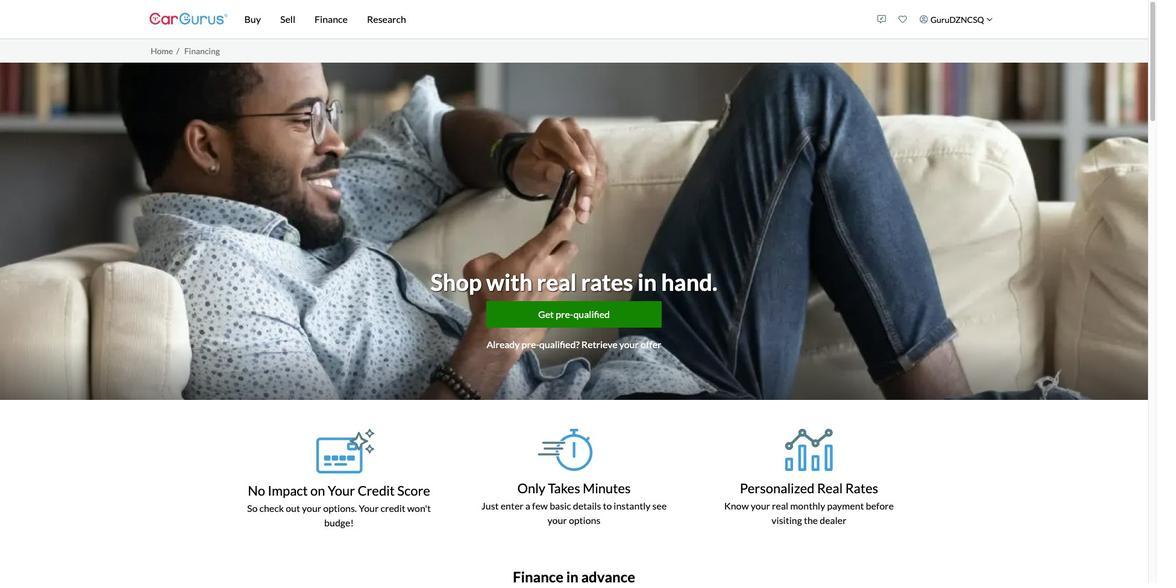 Task type: describe. For each thing, give the bounding box(es) containing it.
already
[[487, 338, 520, 350]]

already pre-qualified? retrieve your offer
[[487, 338, 661, 350]]

sell button
[[271, 0, 305, 39]]

cargurus logo homepage link link
[[149, 2, 228, 36]]

payment
[[827, 500, 864, 512]]

real inside "personalized real rates know your real monthly payment before visiting the dealer"
[[772, 500, 788, 512]]

a
[[525, 500, 530, 512]]

finance
[[315, 13, 348, 25]]

0 vertical spatial your
[[328, 482, 355, 499]]

in
[[638, 268, 657, 296]]

check
[[259, 503, 284, 514]]

home link
[[151, 46, 173, 56]]

monthly
[[790, 500, 825, 512]]

visiting
[[772, 515, 802, 526]]

with
[[486, 268, 532, 296]]

research
[[367, 13, 406, 25]]

1 vertical spatial your
[[359, 503, 379, 514]]

get pre-qualified button
[[487, 301, 661, 328]]

before
[[866, 500, 894, 512]]

details
[[573, 500, 601, 512]]

qualified?
[[539, 338, 580, 350]]

finance button
[[305, 0, 357, 39]]

real
[[817, 480, 843, 496]]

menu bar containing buy
[[228, 0, 871, 39]]

budge!
[[324, 517, 354, 529]]

shop with real rates in hand.
[[431, 268, 718, 296]]

rates
[[581, 268, 633, 296]]

dealer
[[820, 515, 847, 526]]

options
[[569, 515, 601, 526]]

only takes minutes just enter a few basic details to instantly see your options
[[481, 480, 667, 526]]

add a car review image
[[878, 15, 886, 24]]

0 horizontal spatial real
[[537, 268, 577, 296]]

know
[[724, 500, 749, 512]]

only
[[517, 480, 546, 496]]

your left offer
[[619, 338, 639, 350]]

personalized
[[740, 480, 815, 496]]

saved cars image
[[899, 15, 907, 24]]

credit
[[381, 503, 405, 514]]

score
[[397, 482, 430, 499]]

enter
[[501, 500, 524, 512]]

minutes
[[583, 480, 631, 496]]



Task type: locate. For each thing, give the bounding box(es) containing it.
buy
[[244, 13, 261, 25]]

just
[[481, 500, 499, 512]]

pre- for qualified
[[556, 308, 573, 320]]

pre- for qualified?
[[522, 338, 539, 350]]

takes
[[548, 480, 580, 496]]

no
[[248, 482, 265, 499]]

to
[[603, 500, 612, 512]]

cargurus logo homepage link image
[[149, 2, 228, 36]]

financing
[[184, 46, 220, 56]]

your
[[328, 482, 355, 499], [359, 503, 379, 514]]

sell
[[280, 13, 295, 25]]

your right know
[[751, 500, 770, 512]]

user icon image
[[920, 15, 928, 24]]

your inside "no impact on your credit score so check out your options. your credit won't budge!"
[[302, 503, 321, 514]]

home
[[151, 46, 173, 56]]

research button
[[357, 0, 416, 39]]

out
[[286, 503, 300, 514]]

on
[[310, 482, 325, 499]]

offer
[[641, 338, 661, 350]]

rates
[[845, 480, 878, 496]]

1 vertical spatial pre-
[[522, 338, 539, 350]]

see
[[652, 500, 667, 512]]

basic
[[550, 500, 571, 512]]

/
[[176, 46, 179, 56]]

your inside "personalized real rates know your real monthly payment before visiting the dealer"
[[751, 500, 770, 512]]

hand.
[[661, 268, 718, 296]]

shop
[[431, 268, 482, 296]]

pre- right get at the left bottom
[[556, 308, 573, 320]]

0 horizontal spatial pre-
[[522, 338, 539, 350]]

few
[[532, 500, 548, 512]]

your
[[619, 338, 639, 350], [751, 500, 770, 512], [302, 503, 321, 514], [548, 515, 567, 526]]

options.
[[323, 503, 357, 514]]

pre-
[[556, 308, 573, 320], [522, 338, 539, 350]]

your right out
[[302, 503, 321, 514]]

instantly
[[614, 500, 651, 512]]

already pre-qualified? retrieve your offer link
[[487, 337, 661, 352]]

0 horizontal spatial your
[[328, 482, 355, 499]]

pre- right 'already' at the bottom
[[522, 338, 539, 350]]

1 horizontal spatial your
[[359, 503, 379, 514]]

the
[[804, 515, 818, 526]]

your down credit
[[359, 503, 379, 514]]

0 vertical spatial real
[[537, 268, 577, 296]]

personalized real rates know your real monthly payment before visiting the dealer
[[724, 480, 894, 526]]

retrieve
[[582, 338, 618, 350]]

1 horizontal spatial real
[[772, 500, 788, 512]]

0 vertical spatial pre-
[[556, 308, 573, 320]]

so
[[247, 503, 258, 514]]

home / financing
[[151, 46, 220, 56]]

your inside only takes minutes just enter a few basic details to instantly see your options
[[548, 515, 567, 526]]

real up get at the left bottom
[[537, 268, 577, 296]]

chevron down image
[[986, 16, 993, 22]]

pre- inside "button"
[[556, 308, 573, 320]]

get pre-qualified
[[538, 308, 610, 320]]

1 vertical spatial real
[[772, 500, 788, 512]]

won't
[[407, 503, 431, 514]]

real
[[537, 268, 577, 296], [772, 500, 788, 512]]

menu bar
[[228, 0, 871, 39]]

your up options.
[[328, 482, 355, 499]]

credit
[[358, 482, 395, 499]]

gurudzncsq menu
[[871, 2, 999, 36]]

buy button
[[235, 0, 271, 39]]

qualified
[[573, 308, 610, 320]]

shop with real rates in hand image
[[0, 62, 1148, 400]]

real up visiting
[[772, 500, 788, 512]]

1 horizontal spatial pre-
[[556, 308, 573, 320]]

gurudzncsq button
[[914, 2, 999, 36]]

get
[[538, 308, 554, 320]]

impact
[[268, 482, 308, 499]]

gurudzncsq
[[931, 14, 984, 24]]

your down basic
[[548, 515, 567, 526]]

no impact on your credit score so check out your options. your credit won't budge!
[[247, 482, 431, 529]]



Task type: vqa. For each thing, say whether or not it's contained in the screenshot.
wheel within ABS: 4-wheel · Braking assist: hill start assist · Cornering brake control ·
no



